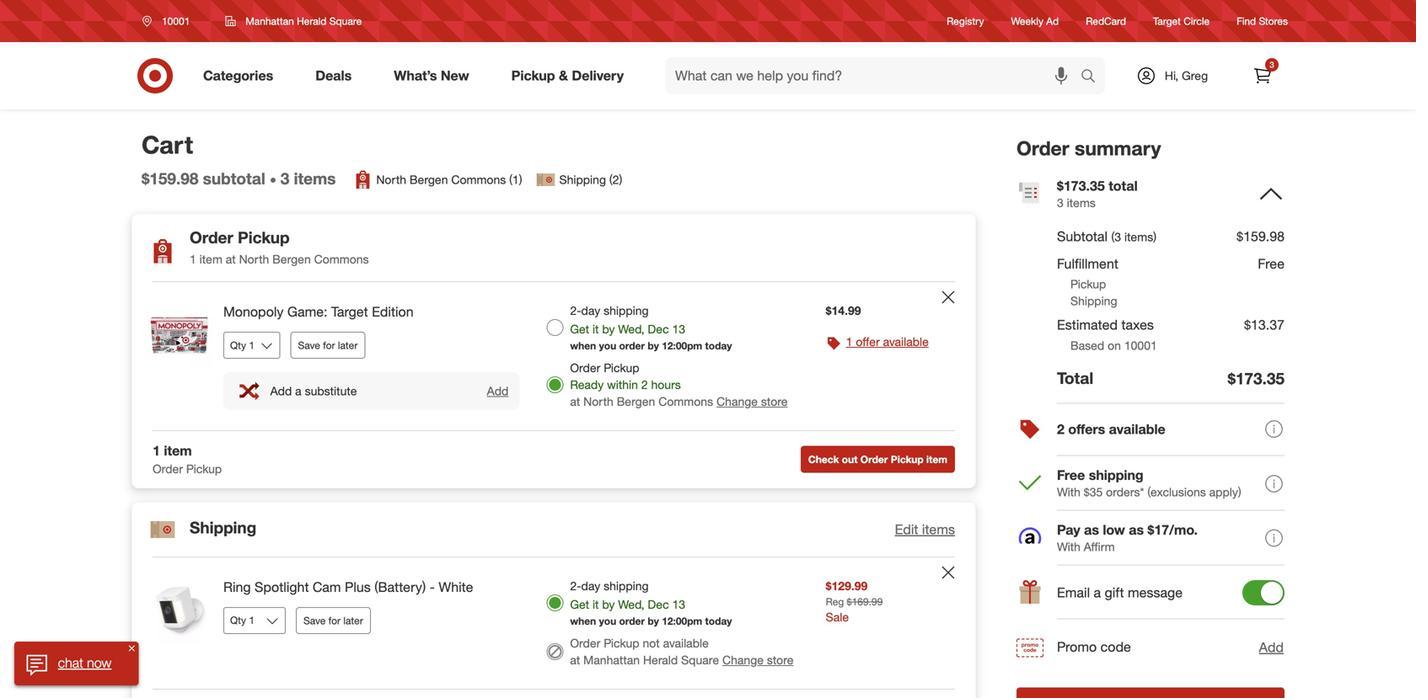 Task type: vqa. For each thing, say whether or not it's contained in the screenshot.
(battery)
yes



Task type: describe. For each thing, give the bounding box(es) containing it.
$17/mo.
[[1148, 522, 1198, 539]]

get for ring spotlight cam plus (battery) - white
[[570, 598, 589, 612]]

shipping for monopoly game: target edition
[[604, 304, 649, 318]]

offer
[[856, 335, 880, 350]]

shipping for ring spotlight cam plus (battery) - white
[[604, 579, 649, 594]]

with inside free shipping with $35 orders* (exclusions apply)
[[1057, 485, 1081, 500]]

find stores
[[1237, 15, 1288, 27]]

spotlight
[[255, 580, 309, 596]]

item inside order pickup 1 item at north bergen commons
[[200, 252, 222, 267]]

hours
[[651, 378, 681, 393]]

pickup inside button
[[891, 454, 924, 466]]

change inside order pickup ready within 2 hours at north bergen commons change store
[[717, 395, 758, 409]]

bergen inside order pickup ready within 2 hours at north bergen commons change store
[[617, 395, 655, 409]]

square inside order pickup not available at manhattan herald square change store
[[681, 653, 719, 668]]

(3
[[1111, 230, 1121, 244]]

target circle
[[1153, 15, 1210, 27]]

1 horizontal spatial 10001
[[1124, 338, 1157, 353]]

$35
[[1084, 485, 1103, 500]]

order for order pickup not available at manhattan herald square change store
[[570, 636, 600, 651]]

3 for 3 items
[[281, 169, 289, 188]]

$159.98 subtotal
[[142, 169, 265, 188]]

order for order summary
[[1017, 137, 1069, 160]]

commons inside order pickup 1 item at north bergen commons
[[314, 252, 369, 267]]

monopoly game: target edition link
[[223, 303, 520, 322]]

cam
[[313, 580, 341, 596]]

ready
[[570, 378, 604, 393]]

find stores link
[[1237, 14, 1288, 28]]

0 horizontal spatial add
[[270, 384, 292, 399]]

items for 3 items
[[294, 169, 336, 188]]

north bergen commons (1)
[[376, 172, 522, 187]]

low
[[1103, 522, 1125, 539]]

order pickup ready within 2 hours at north bergen commons change store
[[570, 361, 788, 409]]

later for target
[[338, 339, 358, 352]]

you for monopoly game: target edition
[[599, 340, 616, 352]]

(2)
[[609, 172, 622, 187]]

based
[[1071, 338, 1105, 353]]

hi, greg
[[1165, 68, 1208, 83]]

now
[[87, 656, 112, 672]]

with inside pay as low as $17/mo. with affirm
[[1057, 540, 1081, 555]]

add a substitute
[[270, 384, 357, 399]]

2- for ring spotlight cam plus (battery) - white
[[570, 579, 581, 594]]

what's new
[[394, 67, 469, 84]]

manhattan inside order pickup not available at manhattan herald square change store
[[583, 653, 640, 668]]

when for monopoly game: target edition
[[570, 340, 596, 352]]

change store button for at north bergen commons
[[717, 394, 788, 411]]

item inside 1 item order pickup
[[164, 443, 192, 460]]

order inside button
[[860, 454, 888, 466]]

-
[[430, 580, 435, 596]]

save for later for target
[[298, 339, 358, 352]]

pickup inside pickup shipping
[[1071, 277, 1106, 292]]

within
[[607, 378, 638, 393]]

3 inside $173.35 total 3 items
[[1057, 195, 1064, 210]]

square inside dropdown button
[[329, 15, 362, 27]]

store inside order pickup ready within 2 hours at north bergen commons change store
[[761, 395, 788, 409]]

1 horizontal spatial commons
[[451, 172, 506, 187]]

reg
[[826, 596, 844, 609]]

north inside order pickup 1 item at north bergen commons
[[239, 252, 269, 267]]

plus
[[345, 580, 371, 596]]

2-day shipping get it by wed, dec 13 when you order by 12:00pm today for monopoly game: target edition
[[570, 304, 732, 352]]

a for add
[[295, 384, 302, 399]]

$159.98 for $159.98 subtotal
[[142, 169, 198, 188]]

greg
[[1182, 68, 1208, 83]]

white
[[439, 580, 473, 596]]

pickup inside order pickup 1 item at north bergen commons
[[238, 228, 290, 247]]

2 horizontal spatial add
[[1259, 640, 1284, 656]]

it for monopoly game: target edition
[[593, 322, 599, 337]]

gift
[[1105, 585, 1124, 602]]

order pickup 1 item at north bergen commons
[[190, 228, 369, 267]]

pickup & delivery
[[511, 67, 624, 84]]

pickup & delivery link
[[497, 57, 645, 94]]

search
[[1073, 69, 1114, 86]]

cart item ready to fulfill group containing ring spotlight cam plus (battery) - white
[[132, 558, 975, 689]]

sale
[[826, 610, 849, 625]]

3 cart item ready to fulfill group from the top
[[132, 690, 975, 699]]

$13.37
[[1244, 317, 1285, 334]]

manhattan herald square
[[246, 15, 362, 27]]

promo
[[1057, 640, 1097, 656]]

registry link
[[947, 14, 984, 28]]

fulfillment
[[1057, 256, 1119, 272]]

target circle link
[[1153, 14, 1210, 28]]

at inside order pickup ready within 2 hours at north bergen commons change store
[[570, 395, 580, 409]]

monopoly game: target edition
[[223, 304, 414, 320]]

dec for monopoly game: target edition
[[648, 322, 669, 337]]

email a gift message
[[1057, 585, 1183, 602]]

manhattan inside manhattan herald square dropdown button
[[246, 15, 294, 27]]

shipping inside free shipping with $35 orders* (exclusions apply)
[[1089, 468, 1144, 484]]

available for 2 offers available
[[1109, 422, 1166, 438]]

herald inside dropdown button
[[297, 15, 327, 27]]

redcard
[[1086, 15, 1126, 27]]

(exclusions
[[1148, 485, 1206, 500]]

redcard link
[[1086, 14, 1126, 28]]

wed, for monopoly game: target edition
[[618, 322, 644, 337]]

game:
[[287, 304, 327, 320]]

change inside order pickup not available at manhattan herald square change store
[[722, 653, 764, 668]]

find
[[1237, 15, 1256, 27]]

(battery)
[[374, 580, 426, 596]]

not
[[643, 636, 660, 651]]

1 for item
[[153, 443, 160, 460]]

3 items
[[281, 169, 336, 188]]

pay as low as $17/mo. with affirm
[[1057, 522, 1198, 555]]

manhattan herald square button
[[214, 6, 373, 36]]

13 for ring spotlight cam plus (battery) - white
[[672, 598, 685, 612]]

chat now button
[[14, 642, 138, 686]]

subtotal (3 items)
[[1057, 228, 1157, 245]]

ring spotlight cam plus (battery) - white image
[[146, 578, 213, 646]]

edition
[[372, 304, 414, 320]]

shipping for shipping
[[190, 518, 256, 538]]

monopoly
[[223, 304, 284, 320]]

estimated taxes
[[1057, 317, 1154, 334]]

based on 10001
[[1071, 338, 1157, 353]]

2 offers available button
[[1017, 404, 1285, 457]]

email
[[1057, 585, 1090, 602]]

what's
[[394, 67, 437, 84]]

herald inside order pickup not available at manhattan herald square change store
[[643, 653, 678, 668]]

list containing north bergen commons (1)
[[353, 170, 622, 190]]

categories link
[[189, 57, 294, 94]]

promo code
[[1057, 640, 1131, 656]]

today for monopoly game: target edition
[[705, 340, 732, 352]]

for for target
[[323, 339, 335, 352]]

10001 inside dropdown button
[[162, 15, 190, 27]]

message
[[1128, 585, 1183, 602]]

hi,
[[1165, 68, 1179, 83]]

chat now dialog
[[14, 642, 138, 686]]

$129.99 reg $169.99 sale
[[826, 579, 883, 625]]

code
[[1101, 640, 1131, 656]]

available for 1 offer available
[[883, 335, 929, 350]]

12:00pm for ring spotlight cam plus (battery) - white
[[662, 615, 702, 628]]

affirm
[[1084, 540, 1115, 555]]

search button
[[1073, 57, 1114, 98]]

weekly
[[1011, 15, 1044, 27]]

items)
[[1125, 230, 1157, 244]]

✕ button
[[125, 642, 138, 656]]

1 for offer
[[846, 335, 853, 350]]

categories
[[203, 67, 273, 84]]

free shipping with $35 orders* (exclusions apply)
[[1057, 468, 1241, 500]]

when for ring spotlight cam plus (battery) - white
[[570, 615, 596, 628]]

2 inside 2 offers available button
[[1057, 422, 1065, 438]]

edit items button
[[895, 521, 955, 540]]

(1)
[[509, 172, 522, 187]]

weekly ad
[[1011, 15, 1059, 27]]

north inside order pickup ready within 2 hours at north bergen commons change store
[[583, 395, 614, 409]]

substitute
[[305, 384, 357, 399]]

delivery
[[572, 67, 624, 84]]

2 inside order pickup ready within 2 hours at north bergen commons change store
[[641, 378, 648, 393]]

ring spotlight cam plus (battery) - white
[[223, 580, 473, 596]]

order summary
[[1017, 137, 1161, 160]]

available inside order pickup not available at manhattan herald square change store
[[663, 636, 709, 651]]

2 as from the left
[[1129, 522, 1144, 539]]



Task type: locate. For each thing, give the bounding box(es) containing it.
2 vertical spatial commons
[[659, 395, 713, 409]]

0 vertical spatial order
[[619, 340, 645, 352]]

0 horizontal spatial north
[[239, 252, 269, 267]]

1 vertical spatial later
[[343, 615, 363, 627]]

2 horizontal spatial available
[[1109, 422, 1166, 438]]

0 vertical spatial today
[[705, 340, 732, 352]]

1 horizontal spatial add button
[[1258, 638, 1285, 658]]

wed,
[[618, 322, 644, 337], [618, 598, 644, 612]]

at inside order pickup 1 item at north bergen commons
[[226, 252, 236, 267]]

shipping for shipping (2)
[[559, 172, 606, 187]]

0 vertical spatial day
[[581, 304, 600, 318]]

1 vertical spatial for
[[328, 615, 341, 627]]

0 vertical spatial dec
[[648, 322, 669, 337]]

today
[[705, 340, 732, 352], [705, 615, 732, 628]]

0 vertical spatial a
[[295, 384, 302, 399]]

a inside group
[[295, 384, 302, 399]]

1 horizontal spatial bergen
[[410, 172, 448, 187]]

change store button for at manhattan herald square
[[722, 652, 794, 669]]

north
[[376, 172, 406, 187], [239, 252, 269, 267], [583, 395, 614, 409]]

0 vertical spatial add button
[[486, 383, 509, 400]]

0 vertical spatial 2
[[641, 378, 648, 393]]

order
[[619, 340, 645, 352], [619, 615, 645, 628]]

0 horizontal spatial $159.98
[[142, 169, 198, 188]]

get for monopoly game: target edition
[[570, 322, 589, 337]]

1 vertical spatial 2
[[1057, 422, 1065, 438]]

1 it from the top
[[593, 322, 599, 337]]

target inside "link"
[[331, 304, 368, 320]]

store
[[761, 395, 788, 409], [767, 653, 794, 668]]

deals link
[[301, 57, 373, 94]]

2 horizontal spatial north
[[583, 395, 614, 409]]

shipping left (2)
[[559, 172, 606, 187]]

a
[[295, 384, 302, 399], [1094, 585, 1101, 602]]

0 vertical spatial $159.98
[[142, 169, 198, 188]]

save for later down the monopoly game: target edition
[[298, 339, 358, 352]]

1 cart item ready to fulfill group from the top
[[132, 283, 975, 431]]

pickup shipping
[[1071, 277, 1117, 309]]

1 horizontal spatial add
[[487, 384, 509, 399]]

2-day shipping get it by wed, dec 13 when you order by 12:00pm today
[[570, 304, 732, 352], [570, 579, 732, 628]]

0 vertical spatial it
[[593, 322, 599, 337]]

0 vertical spatial shipping
[[604, 304, 649, 318]]

2 vertical spatial items
[[922, 522, 955, 538]]

order inside order pickup ready within 2 hours at north bergen commons change store
[[570, 361, 600, 376]]

chat
[[58, 656, 83, 672]]

wed, for ring spotlight cam plus (battery) - white
[[618, 598, 644, 612]]

you up order pickup not available at manhattan herald square change store
[[599, 615, 616, 628]]

for for cam
[[328, 615, 341, 627]]

1 12:00pm from the top
[[662, 340, 702, 352]]

2 horizontal spatial bergen
[[617, 395, 655, 409]]

1 today from the top
[[705, 340, 732, 352]]

1 vertical spatial manhattan
[[583, 653, 640, 668]]

1 2-day shipping get it by wed, dec 13 when you order by 12:00pm today from the top
[[570, 304, 732, 352]]

order for monopoly game: target edition
[[619, 340, 645, 352]]

2 order from the top
[[619, 615, 645, 628]]

1 horizontal spatial 3
[[1057, 195, 1064, 210]]

13 for monopoly game: target edition
[[672, 322, 685, 337]]

commons inside order pickup ready within 2 hours at north bergen commons change store
[[659, 395, 713, 409]]

2 get from the top
[[570, 598, 589, 612]]

1 vertical spatial target
[[331, 304, 368, 320]]

target right the game:
[[331, 304, 368, 320]]

0 vertical spatial shipping
[[559, 172, 606, 187]]

order for order pickup ready within 2 hours at north bergen commons change store
[[570, 361, 600, 376]]

manhattan up categories link
[[246, 15, 294, 27]]

2 2-day shipping get it by wed, dec 13 when you order by 12:00pm today from the top
[[570, 579, 732, 628]]

1 get from the top
[[570, 322, 589, 337]]

1 horizontal spatial available
[[883, 335, 929, 350]]

1 dec from the top
[[648, 322, 669, 337]]

later down plus
[[343, 615, 363, 627]]

2 wed, from the top
[[618, 598, 644, 612]]

1 vertical spatial you
[[599, 615, 616, 628]]

as right the low
[[1129, 522, 1144, 539]]

0 vertical spatial herald
[[297, 15, 327, 27]]

summary
[[1075, 137, 1161, 160]]

you for ring spotlight cam plus (battery) - white
[[599, 615, 616, 628]]

2- for monopoly game: target edition
[[570, 304, 581, 318]]

$14.99
[[826, 304, 861, 318]]

2 vertical spatial 3
[[1057, 195, 1064, 210]]

available inside 2 offers available button
[[1109, 422, 1166, 438]]

0 vertical spatial with
[[1057, 485, 1081, 500]]

1 vertical spatial wed,
[[618, 598, 644, 612]]

with
[[1057, 485, 1081, 500], [1057, 540, 1081, 555]]

$129.99
[[826, 579, 868, 594]]

2 today from the top
[[705, 615, 732, 628]]

shipping up ring
[[190, 518, 256, 538]]

1 vertical spatial commons
[[314, 252, 369, 267]]

1 vertical spatial free
[[1057, 468, 1085, 484]]

at
[[226, 252, 236, 267], [570, 395, 580, 409], [570, 653, 580, 668]]

save
[[298, 339, 320, 352], [303, 615, 326, 627]]

1 vertical spatial add button
[[1258, 638, 1285, 658]]

save for later button
[[290, 332, 365, 359], [296, 608, 371, 635]]

free for free
[[1258, 256, 1285, 272]]

for down cam
[[328, 615, 341, 627]]

item inside button
[[926, 454, 948, 466]]

items up order pickup 1 item at north bergen commons
[[294, 169, 336, 188]]

2 left offers
[[1057, 422, 1065, 438]]

0 vertical spatial for
[[323, 339, 335, 352]]

1 horizontal spatial items
[[922, 522, 955, 538]]

with left the $35
[[1057, 485, 1081, 500]]

estimated
[[1057, 317, 1118, 334]]

3 up subtotal
[[1057, 195, 1064, 210]]

day for monopoly game: target edition
[[581, 304, 600, 318]]

commons
[[451, 172, 506, 187], [314, 252, 369, 267], [659, 395, 713, 409]]

2 horizontal spatial shipping
[[1071, 294, 1117, 309]]

today up order pickup not available at manhattan herald square change store
[[705, 615, 732, 628]]

available
[[883, 335, 929, 350], [1109, 422, 1166, 438], [663, 636, 709, 651]]

3 down stores
[[1270, 59, 1274, 70]]

total
[[1109, 178, 1138, 194]]

1 as from the left
[[1084, 522, 1099, 539]]

subtotal
[[203, 169, 265, 188]]

shipping up orders*
[[1089, 468, 1144, 484]]

$173.35 for $173.35 total 3 items
[[1057, 178, 1105, 194]]

shipping up the within
[[604, 304, 649, 318]]

1 item order pickup
[[153, 443, 222, 477]]

order inside order pickup not available at manhattan herald square change store
[[570, 636, 600, 651]]

0 vertical spatial target
[[1153, 15, 1181, 27]]

1 horizontal spatial 2
[[1057, 422, 1065, 438]]

save for later for cam
[[303, 615, 363, 627]]

you up the within
[[599, 340, 616, 352]]

0 vertical spatial 13
[[672, 322, 685, 337]]

2 12:00pm from the top
[[662, 615, 702, 628]]

1 order from the top
[[619, 340, 645, 352]]

0 horizontal spatial shipping
[[190, 518, 256, 538]]

1 vertical spatial at
[[570, 395, 580, 409]]

weekly ad link
[[1011, 14, 1059, 28]]

shipping up estimated
[[1071, 294, 1117, 309]]

when
[[570, 340, 596, 352], [570, 615, 596, 628]]

1 horizontal spatial target
[[1153, 15, 1181, 27]]

$173.35 down order summary at the top right
[[1057, 178, 1105, 194]]

order up the not
[[619, 615, 645, 628]]

2 day from the top
[[581, 579, 600, 594]]

13 up order pickup ready within 2 hours at north bergen commons change store
[[672, 322, 685, 337]]

1 vertical spatial 3
[[281, 169, 289, 188]]

wed, up the within
[[618, 322, 644, 337]]

check out order pickup item
[[808, 454, 948, 466]]

save for later button for target
[[290, 332, 365, 359]]

12:00pm for monopoly game: target edition
[[662, 340, 702, 352]]

1 vertical spatial shipping
[[1089, 468, 1144, 484]]

$173.35 inside $173.35 total 3 items
[[1057, 178, 1105, 194]]

2
[[641, 378, 648, 393], [1057, 422, 1065, 438]]

items right edit
[[922, 522, 955, 538]]

pickup inside 1 item order pickup
[[186, 462, 222, 477]]

12:00pm up order pickup not available at manhattan herald square change store
[[662, 615, 702, 628]]

0 horizontal spatial commons
[[314, 252, 369, 267]]

get
[[570, 322, 589, 337], [570, 598, 589, 612]]

check
[[808, 454, 839, 466]]

2 offers available
[[1057, 422, 1166, 438]]

store inside order pickup not available at manhattan herald square change store
[[767, 653, 794, 668]]

2-day shipping get it by wed, dec 13 when you order by 12:00pm today up hours
[[570, 304, 732, 352]]

at inside order pickup not available at manhattan herald square change store
[[570, 653, 580, 668]]

$159.98 for $159.98
[[1237, 228, 1285, 245]]

2 vertical spatial available
[[663, 636, 709, 651]]

save for later button down cam
[[296, 608, 371, 635]]

save for game:
[[298, 339, 320, 352]]

subtotal
[[1057, 228, 1108, 245]]

None radio
[[547, 320, 563, 336]]

1 wed, from the top
[[618, 322, 644, 337]]

dec up the not
[[648, 598, 669, 612]]

edit
[[895, 522, 918, 538]]

day
[[581, 304, 600, 318], [581, 579, 600, 594]]

at down ready
[[570, 395, 580, 409]]

today for ring spotlight cam plus (battery) - white
[[705, 615, 732, 628]]

0 horizontal spatial bergen
[[272, 252, 311, 267]]

$173.35
[[1057, 178, 1105, 194], [1228, 369, 1285, 389]]

2 vertical spatial cart item ready to fulfill group
[[132, 690, 975, 699]]

save for later button down the monopoly game: target edition
[[290, 332, 365, 359]]

0 vertical spatial save for later
[[298, 339, 358, 352]]

free up $13.37
[[1258, 256, 1285, 272]]

2-day shipping get it by wed, dec 13 when you order by 12:00pm today up the not
[[570, 579, 732, 628]]

offers
[[1068, 422, 1105, 438]]

0 vertical spatial 1
[[190, 252, 196, 267]]

What can we help you find? suggestions appear below search field
[[665, 57, 1085, 94]]

save down cam
[[303, 615, 326, 627]]

shipping
[[604, 304, 649, 318], [1089, 468, 1144, 484], [604, 579, 649, 594]]

2 horizontal spatial 1
[[846, 335, 853, 350]]

0 horizontal spatial add button
[[486, 383, 509, 400]]

order inside 1 item order pickup
[[153, 462, 183, 477]]

not available radio
[[547, 644, 563, 661]]

orders*
[[1106, 485, 1144, 500]]

save for spotlight
[[303, 615, 326, 627]]

1 inside button
[[846, 335, 853, 350]]

save down the game:
[[298, 339, 320, 352]]

later for cam
[[343, 615, 363, 627]]

2 it from the top
[[593, 598, 599, 612]]

$173.35 down $13.37
[[1228, 369, 1285, 389]]

order pickup not available at manhattan herald square change store
[[570, 636, 794, 668]]

1 when from the top
[[570, 340, 596, 352]]

available right offers
[[1109, 422, 1166, 438]]

2 13 from the top
[[672, 598, 685, 612]]

commons down hours
[[659, 395, 713, 409]]

bergen inside order pickup 1 item at north bergen commons
[[272, 252, 311, 267]]

1 inside 1 item order pickup
[[153, 443, 160, 460]]

pickup inside order pickup ready within 2 hours at north bergen commons change store
[[604, 361, 639, 376]]

1 vertical spatial items
[[1067, 195, 1096, 210]]

0 horizontal spatial 1
[[153, 443, 160, 460]]

1 vertical spatial shipping
[[1071, 294, 1117, 309]]

2 2- from the top
[[570, 579, 581, 594]]

change
[[717, 395, 758, 409], [722, 653, 764, 668]]

free for free shipping with $35 orders* (exclusions apply)
[[1057, 468, 1085, 484]]

commons left (1)
[[451, 172, 506, 187]]

2 cart item ready to fulfill group from the top
[[132, 558, 975, 689]]

a left gift
[[1094, 585, 1101, 602]]

2 vertical spatial at
[[570, 653, 580, 668]]

0 vertical spatial get
[[570, 322, 589, 337]]

0 vertical spatial store
[[761, 395, 788, 409]]

at for order pickup not available at manhattan herald square change store
[[570, 653, 580, 668]]

2 when from the top
[[570, 615, 596, 628]]

1 offer available button
[[846, 334, 929, 351]]

cart item ready to fulfill group
[[132, 283, 975, 431], [132, 558, 975, 689], [132, 690, 975, 699]]

1 vertical spatial save
[[303, 615, 326, 627]]

add
[[270, 384, 292, 399], [487, 384, 509, 399], [1259, 640, 1284, 656]]

item
[[200, 252, 222, 267], [164, 443, 192, 460], [926, 454, 948, 466]]

1 vertical spatial 13
[[672, 598, 685, 612]]

day for ring spotlight cam plus (battery) - white
[[581, 579, 600, 594]]

$159.98
[[142, 169, 198, 188], [1237, 228, 1285, 245]]

list
[[353, 170, 622, 190]]

1 horizontal spatial north
[[376, 172, 406, 187]]

1 vertical spatial save for later button
[[296, 608, 371, 635]]

2 dec from the top
[[648, 598, 669, 612]]

items up subtotal
[[1067, 195, 1096, 210]]

on
[[1108, 338, 1121, 353]]

available right offer
[[883, 335, 929, 350]]

None radio
[[547, 595, 563, 612]]

0 horizontal spatial as
[[1084, 522, 1099, 539]]

1 vertical spatial with
[[1057, 540, 1081, 555]]

0 vertical spatial 10001
[[162, 15, 190, 27]]

1 horizontal spatial manhattan
[[583, 653, 640, 668]]

later down monopoly game: target edition "link"
[[338, 339, 358, 352]]

0 horizontal spatial item
[[164, 443, 192, 460]]

1 vertical spatial square
[[681, 653, 719, 668]]

a for email
[[1094, 585, 1101, 602]]

at right not available radio
[[570, 653, 580, 668]]

0 vertical spatial cart item ready to fulfill group
[[132, 283, 975, 431]]

1 vertical spatial 1
[[846, 335, 853, 350]]

0 vertical spatial items
[[294, 169, 336, 188]]

today up order pickup ready within 2 hours at north bergen commons change store
[[705, 340, 732, 352]]

save for later down cam
[[303, 615, 363, 627]]

13 up order pickup not available at manhattan herald square change store
[[672, 598, 685, 612]]

order up the within
[[619, 340, 645, 352]]

order inside order pickup 1 item at north bergen commons
[[190, 228, 233, 247]]

items inside dropdown button
[[922, 522, 955, 538]]

2 horizontal spatial 3
[[1270, 59, 1274, 70]]

order for order pickup 1 item at north bergen commons
[[190, 228, 233, 247]]

1 vertical spatial store
[[767, 653, 794, 668]]

it
[[593, 322, 599, 337], [593, 598, 599, 612]]

cart
[[142, 130, 193, 160]]

ring spotlight cam plus (battery) - white link
[[223, 578, 520, 598]]

0 vertical spatial north
[[376, 172, 406, 187]]

cart item ready to fulfill group containing monopoly game: target edition
[[132, 283, 975, 431]]

new
[[441, 67, 469, 84]]

0 vertical spatial change
[[717, 395, 758, 409]]

order for ring spotlight cam plus (battery) - white
[[619, 615, 645, 628]]

north up monopoly
[[239, 252, 269, 267]]

1 with from the top
[[1057, 485, 1081, 500]]

items inside $173.35 total 3 items
[[1067, 195, 1096, 210]]

ad
[[1046, 15, 1059, 27]]

at up monopoly
[[226, 252, 236, 267]]

2 horizontal spatial item
[[926, 454, 948, 466]]

1 inside order pickup 1 item at north bergen commons
[[190, 252, 196, 267]]

dec for ring spotlight cam plus (battery) - white
[[648, 598, 669, 612]]

1
[[190, 252, 196, 267], [846, 335, 853, 350], [153, 443, 160, 460]]

shipping up the not
[[604, 579, 649, 594]]

with down pay
[[1057, 540, 1081, 555]]

2 with from the top
[[1057, 540, 1081, 555]]

0 horizontal spatial 10001
[[162, 15, 190, 27]]

0 horizontal spatial 2
[[641, 378, 648, 393]]

2 vertical spatial 1
[[153, 443, 160, 460]]

north right the 3 items
[[376, 172, 406, 187]]

registry
[[947, 15, 984, 27]]

pickup
[[511, 67, 555, 84], [238, 228, 290, 247], [1071, 277, 1106, 292], [604, 361, 639, 376], [891, 454, 924, 466], [186, 462, 222, 477], [604, 636, 639, 651]]

2-day shipping get it by wed, dec 13 when you order by 12:00pm today for ring spotlight cam plus (battery) - white
[[570, 579, 732, 628]]

1 vertical spatial change store button
[[722, 652, 794, 669]]

1 vertical spatial 2-
[[570, 579, 581, 594]]

save for later button for cam
[[296, 608, 371, 635]]

0 vertical spatial later
[[338, 339, 358, 352]]

available right the not
[[663, 636, 709, 651]]

pickup inside order pickup not available at manhattan herald square change store
[[604, 636, 639, 651]]

available inside 1 offer available button
[[883, 335, 929, 350]]

north down ready
[[583, 395, 614, 409]]

at for order pickup 1 item at north bergen commons
[[226, 252, 236, 267]]

for down the monopoly game: target edition
[[323, 339, 335, 352]]

free up the $35
[[1057, 468, 1085, 484]]

2 horizontal spatial items
[[1067, 195, 1096, 210]]

taxes
[[1122, 317, 1154, 334]]

herald up the deals
[[297, 15, 327, 27]]

12:00pm up order pickup ready within 2 hours at north bergen commons change store
[[662, 340, 702, 352]]

1 day from the top
[[581, 304, 600, 318]]

wed, up the not
[[618, 598, 644, 612]]

1 vertical spatial herald
[[643, 653, 678, 668]]

as up affirm
[[1084, 522, 1099, 539]]

commons up the monopoly game: target edition
[[314, 252, 369, 267]]

affirm image
[[1017, 526, 1044, 553], [1019, 528, 1041, 545]]

edit items
[[895, 522, 955, 538]]

1 vertical spatial a
[[1094, 585, 1101, 602]]

1 you from the top
[[599, 340, 616, 352]]

what's new link
[[380, 57, 490, 94]]

3 link
[[1244, 57, 1281, 94]]

apply)
[[1209, 485, 1241, 500]]

save for later
[[298, 339, 358, 352], [303, 615, 363, 627]]

0 horizontal spatial a
[[295, 384, 302, 399]]

2 you from the top
[[599, 615, 616, 628]]

it for ring spotlight cam plus (battery) - white
[[593, 598, 599, 612]]

Store pickup radio
[[547, 377, 563, 394]]

circle
[[1184, 15, 1210, 27]]

12:00pm
[[662, 340, 702, 352], [662, 615, 702, 628]]

1 horizontal spatial square
[[681, 653, 719, 668]]

1 vertical spatial 10001
[[1124, 338, 1157, 353]]

0 vertical spatial 12:00pm
[[662, 340, 702, 352]]

1 vertical spatial today
[[705, 615, 732, 628]]

1 vertical spatial 12:00pm
[[662, 615, 702, 628]]

monopoly game: target edition image
[[146, 303, 213, 370]]

1 horizontal spatial herald
[[643, 653, 678, 668]]

ring
[[223, 580, 251, 596]]

2 left hours
[[641, 378, 648, 393]]

manhattan
[[246, 15, 294, 27], [583, 653, 640, 668]]

a left substitute
[[295, 384, 302, 399]]

0 vertical spatial 2-day shipping get it by wed, dec 13 when you order by 12:00pm today
[[570, 304, 732, 352]]

$173.35 for $173.35
[[1228, 369, 1285, 389]]

items for edit items
[[922, 522, 955, 538]]

3 right subtotal
[[281, 169, 289, 188]]

1 vertical spatial get
[[570, 598, 589, 612]]

pay
[[1057, 522, 1080, 539]]

free inside free shipping with $35 orders* (exclusions apply)
[[1057, 468, 1085, 484]]

target left circle
[[1153, 15, 1181, 27]]

manhattan right not available radio
[[583, 653, 640, 668]]

dec up hours
[[648, 322, 669, 337]]

total
[[1057, 369, 1094, 388]]

1 2- from the top
[[570, 304, 581, 318]]

1 horizontal spatial a
[[1094, 585, 1101, 602]]

1 13 from the top
[[672, 322, 685, 337]]

3 for 3
[[1270, 59, 1274, 70]]

0 vertical spatial save for later button
[[290, 332, 365, 359]]

herald down the not
[[643, 653, 678, 668]]



